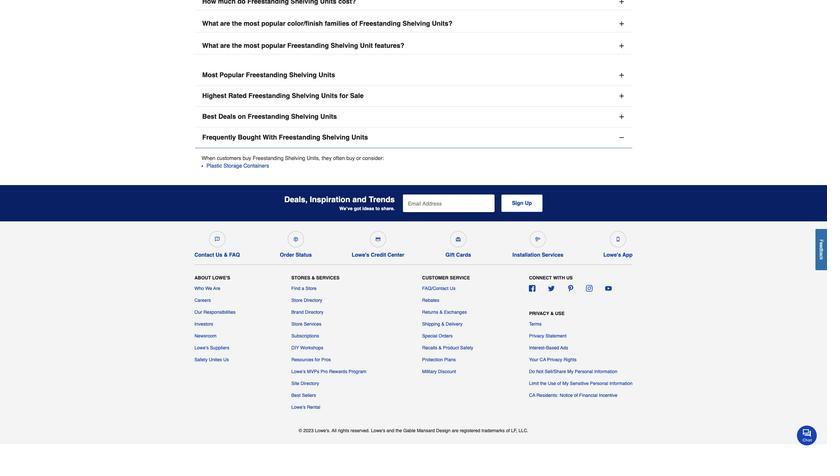 Task type: vqa. For each thing, say whether or not it's contained in the screenshot.
Rebates link
yes



Task type: describe. For each thing, give the bounding box(es) containing it.
lowe's for lowe's mvps pro rewards program
[[292, 370, 306, 375]]

b
[[819, 250, 825, 253]]

gift cards link
[[444, 229, 473, 259]]

trademarks
[[482, 429, 505, 434]]

lowe's for lowe's credit center
[[352, 253, 370, 259]]

d
[[819, 248, 825, 250]]

what are the most popular color/finish families of freestanding shelving units? button
[[195, 16, 633, 32]]

privacy statement
[[529, 334, 567, 339]]

of inside button
[[351, 20, 358, 27]]

unites
[[209, 358, 222, 363]]

most popular freestanding shelving units button
[[195, 65, 633, 86]]

units inside most popular freestanding shelving units "button"
[[319, 71, 335, 79]]

1 e from the top
[[819, 243, 825, 245]]

when
[[202, 156, 216, 162]]

1 horizontal spatial ca
[[540, 358, 546, 363]]

1 vertical spatial safety
[[195, 358, 208, 363]]

we
[[205, 286, 212, 292]]

limit
[[529, 381, 539, 387]]

k
[[819, 258, 825, 260]]

app
[[623, 253, 633, 259]]

stores & services
[[292, 276, 340, 281]]

customer service
[[422, 276, 470, 281]]

special
[[422, 334, 438, 339]]

directory for site directory
[[301, 381, 319, 387]]

services for store services
[[304, 322, 322, 327]]

mobile image
[[616, 237, 621, 242]]

program
[[349, 370, 367, 375]]

plastic
[[207, 163, 222, 169]]

find a store link
[[292, 286, 317, 292]]

rewards
[[329, 370, 348, 375]]

store services link
[[292, 321, 322, 328]]

lowe's rental link
[[292, 405, 321, 411]]

f
[[819, 240, 825, 243]]

center
[[388, 253, 405, 259]]

mvps
[[307, 370, 320, 375]]

2 vertical spatial us
[[223, 358, 229, 363]]

sell/share
[[545, 370, 566, 375]]

safety unites us
[[195, 358, 229, 363]]

popular
[[220, 71, 244, 79]]

safety unites us link
[[195, 357, 229, 364]]

1 vertical spatial information
[[610, 381, 633, 387]]

do
[[529, 370, 535, 375]]

use for the
[[548, 381, 556, 387]]

c
[[819, 255, 825, 258]]

shelving inside button
[[403, 20, 430, 27]]

are
[[213, 286, 220, 292]]

what for what are the most popular color/finish families of freestanding shelving units?
[[202, 20, 219, 27]]

2 buy from the left
[[347, 156, 355, 162]]

terms
[[529, 322, 542, 327]]

shelving inside when customers buy freestanding shelving units, they often buy or consider: plastic storage containers
[[285, 156, 305, 162]]

careers link
[[195, 298, 211, 304]]

2 vertical spatial privacy
[[548, 358, 563, 363]]

my inside "limit the use of my sensitive personal information" link
[[563, 381, 569, 387]]

rebates link
[[422, 298, 440, 304]]

of left lf,
[[506, 429, 510, 434]]

0 vertical spatial personal
[[575, 370, 593, 375]]

lowe's credit center link
[[352, 229, 405, 259]]

& for shipping & delivery
[[442, 322, 445, 327]]

0 vertical spatial information
[[595, 370, 618, 375]]

rights
[[338, 429, 349, 434]]

consider:
[[363, 156, 384, 162]]

© 2023 lowe's. all rights reserved. lowe's and the gable mansard design are registered trademarks of lf, llc.
[[299, 429, 529, 434]]

llc.
[[519, 429, 529, 434]]

subscriptions link
[[292, 333, 319, 340]]

suppliers
[[210, 346, 229, 351]]

brand
[[292, 310, 304, 315]]

limit the use of my sensitive personal information link
[[529, 381, 633, 387]]

subscriptions
[[292, 334, 319, 339]]

lowe's rental
[[292, 405, 321, 411]]

interest-based ads link
[[529, 345, 569, 352]]

services for installation services
[[542, 253, 564, 259]]

resources
[[292, 358, 314, 363]]

about lowe's
[[195, 276, 230, 281]]

gift cards
[[446, 253, 471, 259]]

diy workshops
[[292, 346, 324, 351]]

military
[[422, 370, 437, 375]]

residents:
[[537, 393, 559, 399]]

popular for color/finish
[[261, 20, 286, 27]]

lowe's suppliers
[[195, 346, 229, 351]]

delivery
[[446, 322, 463, 327]]

the inside button
[[232, 42, 242, 50]]

1 vertical spatial services
[[316, 276, 340, 281]]

instagram image
[[587, 286, 593, 292]]

freestanding down color/finish
[[288, 42, 329, 50]]

lowe's app link
[[604, 229, 633, 259]]

pickup image
[[294, 237, 298, 242]]

the inside button
[[232, 20, 242, 27]]

0 horizontal spatial a
[[302, 286, 304, 292]]

what are the most popular freestanding shelving unit features?
[[202, 42, 405, 50]]

for inside resources for pros link
[[315, 358, 320, 363]]

shelving inside button
[[322, 134, 350, 141]]

most for color/finish
[[244, 20, 260, 27]]

directory for store directory
[[304, 298, 322, 303]]

faq
[[229, 253, 240, 259]]

most
[[202, 71, 218, 79]]

1 vertical spatial personal
[[590, 381, 609, 387]]

interest-based ads
[[529, 346, 569, 351]]

lowe's for lowe's app
[[604, 253, 622, 259]]

your ca privacy rights link
[[529, 357, 577, 364]]

lowe's up the are
[[212, 276, 230, 281]]

about
[[195, 276, 211, 281]]

unit
[[360, 42, 373, 50]]

when customers buy freestanding shelving units, they often buy or consider: plastic storage containers
[[202, 156, 384, 169]]

best sellers
[[292, 393, 316, 399]]

best deals on freestanding shelving units button
[[195, 107, 633, 128]]

units,
[[307, 156, 320, 162]]

best for best deals on freestanding shelving units
[[202, 113, 217, 121]]

brand directory
[[292, 310, 324, 315]]

most for freestanding
[[244, 42, 260, 50]]

most popular freestanding shelving units
[[202, 71, 335, 79]]

freestanding up with
[[248, 113, 289, 121]]

units inside best deals on freestanding shelving units "button"
[[321, 113, 337, 121]]

freestanding up best deals on freestanding shelving units
[[249, 92, 290, 100]]

contact us & faq
[[195, 253, 240, 259]]

plus image for for
[[619, 93, 625, 99]]

all
[[332, 429, 337, 434]]

inspiration
[[310, 195, 351, 204]]

site
[[292, 381, 300, 387]]

a inside button
[[819, 253, 825, 255]]

lowe's.
[[315, 429, 331, 434]]

f e e d b a c k
[[819, 240, 825, 260]]

& for privacy & use
[[551, 311, 554, 317]]

0 horizontal spatial ca
[[529, 393, 536, 399]]

rights
[[564, 358, 577, 363]]

investors link
[[195, 321, 213, 328]]

investors
[[195, 322, 213, 327]]

military discount
[[422, 370, 456, 375]]

do not sell/share my personal information
[[529, 370, 618, 375]]

minus image
[[619, 135, 625, 141]]

facebook image
[[529, 286, 536, 292]]

pro
[[321, 370, 328, 375]]



Task type: locate. For each thing, give the bounding box(es) containing it.
your ca privacy rights
[[529, 358, 577, 363]]

2 most from the top
[[244, 42, 260, 50]]

frequently bought with freestanding shelving units
[[202, 134, 368, 141]]

store for directory
[[292, 298, 303, 303]]

installation services link
[[513, 229, 564, 259]]

best left deals
[[202, 113, 217, 121]]

us right contact
[[216, 253, 223, 259]]

for inside highest rated freestanding shelving units for sale button
[[340, 92, 349, 100]]

lowe's suppliers link
[[195, 345, 229, 352]]

ca right your
[[540, 358, 546, 363]]

0 vertical spatial for
[[340, 92, 349, 100]]

popular inside what are the most popular freestanding shelving unit features? button
[[261, 42, 286, 50]]

& right stores
[[312, 276, 315, 281]]

services down brand directory
[[304, 322, 322, 327]]

privacy
[[529, 311, 550, 317], [529, 334, 545, 339], [548, 358, 563, 363]]

1 vertical spatial lowe's
[[292, 405, 306, 411]]

1 horizontal spatial for
[[340, 92, 349, 100]]

popular inside what are the most popular color/finish families of freestanding shelving units? button
[[261, 20, 286, 27]]

customer care image
[[215, 237, 220, 242]]

statement
[[546, 334, 567, 339]]

are for what are the most popular color/finish families of freestanding shelving units?
[[220, 20, 230, 27]]

and up got
[[353, 195, 367, 204]]

freestanding up features?
[[360, 20, 401, 27]]

directory down the store directory link
[[305, 310, 324, 315]]

color/finish
[[288, 20, 323, 27]]

2 vertical spatial store
[[292, 322, 303, 327]]

& up statement
[[551, 311, 554, 317]]

directory up sellers at the bottom of page
[[301, 381, 319, 387]]

2 popular from the top
[[261, 42, 286, 50]]

a up k
[[819, 253, 825, 255]]

0 vertical spatial us
[[216, 253, 223, 259]]

privacy up terms link
[[529, 311, 550, 317]]

what inside button
[[202, 42, 219, 50]]

shipping & delivery
[[422, 322, 463, 327]]

0 vertical spatial privacy
[[529, 311, 550, 317]]

& left delivery
[[442, 322, 445, 327]]

privacy for privacy & use
[[529, 311, 550, 317]]

twitter image
[[548, 286, 555, 292]]

store for services
[[292, 322, 303, 327]]

site directory link
[[292, 381, 319, 387]]

returns
[[422, 310, 439, 315]]

privacy up the 'sell/share'
[[548, 358, 563, 363]]

lowe's left credit
[[352, 253, 370, 259]]

buy up containers
[[243, 156, 251, 162]]

1 horizontal spatial best
[[292, 393, 301, 399]]

0 horizontal spatial us
[[216, 253, 223, 259]]

use down the 'sell/share'
[[548, 381, 556, 387]]

bought
[[238, 134, 261, 141]]

protection plans
[[422, 358, 456, 363]]

0 vertical spatial what
[[202, 20, 219, 27]]

credit card image
[[376, 237, 381, 242]]

sign
[[512, 201, 524, 207]]

1 vertical spatial store
[[292, 298, 303, 303]]

most inside button
[[244, 20, 260, 27]]

gift card image
[[456, 237, 461, 242]]

0 vertical spatial most
[[244, 20, 260, 27]]

my down 'rights'
[[568, 370, 574, 375]]

installation
[[513, 253, 541, 259]]

1 most from the top
[[244, 20, 260, 27]]

a
[[819, 253, 825, 255], [302, 286, 304, 292]]

connect with us
[[529, 276, 573, 281]]

1 horizontal spatial us
[[223, 358, 229, 363]]

order status
[[280, 253, 312, 259]]

1 plus image from the top
[[619, 43, 625, 49]]

3 plus image from the top
[[619, 93, 625, 99]]

0 vertical spatial plus image
[[619, 0, 625, 5]]

2 lowe's from the top
[[292, 405, 306, 411]]

2 vertical spatial are
[[452, 429, 459, 434]]

families
[[325, 20, 350, 27]]

directory up brand directory link on the left of the page
[[304, 298, 322, 303]]

not
[[537, 370, 544, 375]]

connect
[[529, 276, 552, 281]]

of right notice
[[574, 393, 578, 399]]

4 plus image from the top
[[619, 114, 625, 120]]

0 vertical spatial lowe's
[[292, 370, 306, 375]]

us for contact
[[216, 253, 223, 259]]

units?
[[432, 20, 453, 27]]

use up statement
[[556, 311, 565, 317]]

0 vertical spatial safety
[[460, 346, 474, 351]]

1 plus image from the top
[[619, 0, 625, 5]]

to
[[376, 206, 380, 211]]

1 popular from the top
[[261, 20, 286, 27]]

and inside deals, inspiration and trends we've got ideas to share.
[[353, 195, 367, 204]]

up
[[525, 201, 532, 207]]

what are the most popular freestanding shelving unit features? button
[[195, 38, 633, 55]]

what inside button
[[202, 20, 219, 27]]

& for returns & exchanges
[[440, 310, 443, 315]]

directory for brand directory
[[305, 310, 324, 315]]

0 vertical spatial best
[[202, 113, 217, 121]]

my up notice
[[563, 381, 569, 387]]

we've
[[340, 206, 353, 211]]

2 vertical spatial directory
[[301, 381, 319, 387]]

are for what are the most popular freestanding shelving unit features?
[[220, 42, 230, 50]]

services up the connect with us
[[542, 253, 564, 259]]

1 vertical spatial a
[[302, 286, 304, 292]]

deals, inspiration and trends we've got ideas to share.
[[284, 195, 395, 211]]

us right "unites"
[[223, 358, 229, 363]]

safety left "unites"
[[195, 358, 208, 363]]

our
[[195, 310, 202, 315]]

gift
[[446, 253, 455, 259]]

containers
[[244, 163, 269, 169]]

highest
[[202, 92, 227, 100]]

1 vertical spatial for
[[315, 358, 320, 363]]

popular up most popular freestanding shelving units
[[261, 42, 286, 50]]

e
[[819, 243, 825, 245], [819, 245, 825, 248]]

careers
[[195, 298, 211, 303]]

who
[[195, 286, 204, 292]]

plus image
[[619, 43, 625, 49], [619, 72, 625, 79], [619, 93, 625, 99], [619, 114, 625, 120]]

1 horizontal spatial a
[[819, 253, 825, 255]]

personal up incentive
[[590, 381, 609, 387]]

freestanding up units,
[[279, 134, 321, 141]]

2 e from the top
[[819, 245, 825, 248]]

us
[[567, 276, 573, 281]]

ca
[[540, 358, 546, 363], [529, 393, 536, 399]]

my inside do not sell/share my personal information link
[[568, 370, 574, 375]]

store directory link
[[292, 298, 322, 304]]

& for stores & services
[[312, 276, 315, 281]]

cards
[[456, 253, 471, 259]]

plus image for freestanding
[[619, 43, 625, 49]]

find
[[292, 286, 301, 292]]

plus image inside best deals on freestanding shelving units "button"
[[619, 114, 625, 120]]

rental
[[307, 405, 321, 411]]

personal up "limit the use of my sensitive personal information" link
[[575, 370, 593, 375]]

plus image inside what are the most popular color/finish families of freestanding shelving units? button
[[619, 21, 625, 27]]

of right families
[[351, 20, 358, 27]]

service
[[450, 276, 470, 281]]

discount
[[438, 370, 456, 375]]

0 horizontal spatial for
[[315, 358, 320, 363]]

plus image
[[619, 0, 625, 5], [619, 21, 625, 27]]

1 lowe's from the top
[[292, 370, 306, 375]]

sellers
[[302, 393, 316, 399]]

resources for pros
[[292, 358, 331, 363]]

store up brand
[[292, 298, 303, 303]]

freestanding inside button
[[360, 20, 401, 27]]

2 what from the top
[[202, 42, 219, 50]]

lowe's left the app
[[604, 253, 622, 259]]

store down 'stores & services'
[[306, 286, 317, 292]]

for left the sale
[[340, 92, 349, 100]]

who we are
[[195, 286, 220, 292]]

dimensions image
[[536, 237, 541, 242]]

lowe's down "best sellers"
[[292, 405, 306, 411]]

1 vertical spatial directory
[[305, 310, 324, 315]]

a right find at the bottom left of the page
[[302, 286, 304, 292]]

2023
[[304, 429, 314, 434]]

0 vertical spatial store
[[306, 286, 317, 292]]

and left gable
[[387, 429, 395, 434]]

design
[[436, 429, 451, 434]]

e up 'b'
[[819, 245, 825, 248]]

best for best sellers
[[292, 393, 301, 399]]

with
[[554, 276, 565, 281]]

0 vertical spatial my
[[568, 370, 574, 375]]

units inside highest rated freestanding shelving units for sale button
[[321, 92, 338, 100]]

services up find a store link
[[316, 276, 340, 281]]

sign up form
[[403, 195, 543, 213]]

units inside frequently bought with freestanding shelving units button
[[352, 134, 368, 141]]

1 vertical spatial most
[[244, 42, 260, 50]]

privacy for privacy statement
[[529, 334, 545, 339]]

1 vertical spatial my
[[563, 381, 569, 387]]

e up d
[[819, 243, 825, 245]]

lowe's down "newsroom"
[[195, 346, 209, 351]]

0 horizontal spatial safety
[[195, 358, 208, 363]]

are inside button
[[220, 20, 230, 27]]

freestanding inside button
[[279, 134, 321, 141]]

1 what from the top
[[202, 20, 219, 27]]

plus image for units
[[619, 114, 625, 120]]

1 vertical spatial best
[[292, 393, 301, 399]]

who we are link
[[195, 286, 220, 292]]

information
[[595, 370, 618, 375], [610, 381, 633, 387]]

our responsibilities
[[195, 310, 236, 315]]

buy left or
[[347, 156, 355, 162]]

frequently
[[202, 134, 236, 141]]

the
[[232, 20, 242, 27], [232, 42, 242, 50], [540, 381, 547, 387], [396, 429, 402, 434]]

privacy statement link
[[529, 333, 567, 340]]

2 plus image from the top
[[619, 72, 625, 79]]

installation services
[[513, 253, 564, 259]]

best inside "link"
[[292, 393, 301, 399]]

diy workshops link
[[292, 345, 324, 352]]

use for &
[[556, 311, 565, 317]]

what for what are the most popular freestanding shelving unit features?
[[202, 42, 219, 50]]

0 vertical spatial use
[[556, 311, 565, 317]]

privacy up interest-
[[529, 334, 545, 339]]

1 horizontal spatial buy
[[347, 156, 355, 162]]

faq/contact
[[422, 286, 449, 292]]

with
[[263, 134, 277, 141]]

0 vertical spatial ca
[[540, 358, 546, 363]]

store down brand
[[292, 322, 303, 327]]

lowe's app
[[604, 253, 633, 259]]

protection
[[422, 358, 443, 363]]

& for recalls & product safety
[[439, 346, 442, 351]]

0 vertical spatial and
[[353, 195, 367, 204]]

deals
[[219, 113, 236, 121]]

freestanding inside when customers buy freestanding shelving units, they often buy or consider: plastic storage containers
[[253, 156, 284, 162]]

youtube image
[[606, 286, 612, 292]]

ca down limit
[[529, 393, 536, 399]]

1 vertical spatial us
[[450, 286, 456, 292]]

for left the pros
[[315, 358, 320, 363]]

0 horizontal spatial and
[[353, 195, 367, 204]]

directory inside the store directory link
[[304, 298, 322, 303]]

1 vertical spatial use
[[548, 381, 556, 387]]

newsroom link
[[195, 333, 217, 340]]

1 vertical spatial plus image
[[619, 21, 625, 27]]

freestanding up containers
[[253, 156, 284, 162]]

safety right product
[[460, 346, 474, 351]]

services
[[542, 253, 564, 259], [316, 276, 340, 281], [304, 322, 322, 327]]

personal
[[575, 370, 593, 375], [590, 381, 609, 387]]

popular left color/finish
[[261, 20, 286, 27]]

plus image inside highest rated freestanding shelving units for sale button
[[619, 93, 625, 99]]

0 vertical spatial a
[[819, 253, 825, 255]]

us down customer service
[[450, 286, 456, 292]]

& right recalls
[[439, 346, 442, 351]]

0 horizontal spatial buy
[[243, 156, 251, 162]]

0 horizontal spatial best
[[202, 113, 217, 121]]

frequently bought with freestanding shelving units button
[[195, 128, 633, 148]]

special orders
[[422, 334, 453, 339]]

do not sell/share my personal information link
[[529, 369, 618, 376]]

1 horizontal spatial and
[[387, 429, 395, 434]]

Email Address email field
[[403, 195, 495, 213]]

& left faq
[[224, 253, 228, 259]]

are inside button
[[220, 42, 230, 50]]

best deals on freestanding shelving units
[[202, 113, 337, 121]]

what are the most popular color/finish families of freestanding shelving units?
[[202, 20, 453, 27]]

0 vertical spatial services
[[542, 253, 564, 259]]

of down the 'sell/share'
[[558, 381, 562, 387]]

1 vertical spatial are
[[220, 42, 230, 50]]

1 vertical spatial popular
[[261, 42, 286, 50]]

plastic storage containers link
[[207, 162, 626, 170]]

pinterest image
[[568, 286, 574, 292]]

lowe's for lowe's suppliers
[[195, 346, 209, 351]]

0 vertical spatial popular
[[261, 20, 286, 27]]

plans
[[445, 358, 456, 363]]

1 horizontal spatial safety
[[460, 346, 474, 351]]

pros
[[322, 358, 331, 363]]

1 vertical spatial what
[[202, 42, 219, 50]]

sale
[[350, 92, 364, 100]]

stores
[[292, 276, 311, 281]]

1 vertical spatial and
[[387, 429, 395, 434]]

1 buy from the left
[[243, 156, 251, 162]]

lowe's inside lowe's rental link
[[292, 405, 306, 411]]

us for faq/contact
[[450, 286, 456, 292]]

popular for freestanding
[[261, 42, 286, 50]]

chat invite button image
[[798, 426, 818, 446]]

lowe's right reserved.
[[371, 429, 386, 434]]

0 vertical spatial directory
[[304, 298, 322, 303]]

& right returns
[[440, 310, 443, 315]]

plus image inside what are the most popular freestanding shelving unit features? button
[[619, 43, 625, 49]]

often
[[333, 156, 345, 162]]

mansard
[[417, 429, 435, 434]]

most inside button
[[244, 42, 260, 50]]

1 vertical spatial privacy
[[529, 334, 545, 339]]

2 plus image from the top
[[619, 21, 625, 27]]

lowe's for lowe's rental
[[292, 405, 306, 411]]

freestanding up highest rated freestanding shelving units for sale
[[246, 71, 288, 79]]

contact us & faq link
[[195, 229, 240, 259]]

1 vertical spatial ca
[[529, 393, 536, 399]]

best down site
[[292, 393, 301, 399]]

lowe's up site
[[292, 370, 306, 375]]

2 vertical spatial services
[[304, 322, 322, 327]]

lowe's inside lowe's mvps pro rewards program link
[[292, 370, 306, 375]]

directory inside brand directory link
[[305, 310, 324, 315]]

2 horizontal spatial us
[[450, 286, 456, 292]]

directory inside the site directory link
[[301, 381, 319, 387]]

0 vertical spatial are
[[220, 20, 230, 27]]

plus image inside most popular freestanding shelving units "button"
[[619, 72, 625, 79]]

best inside "button"
[[202, 113, 217, 121]]



